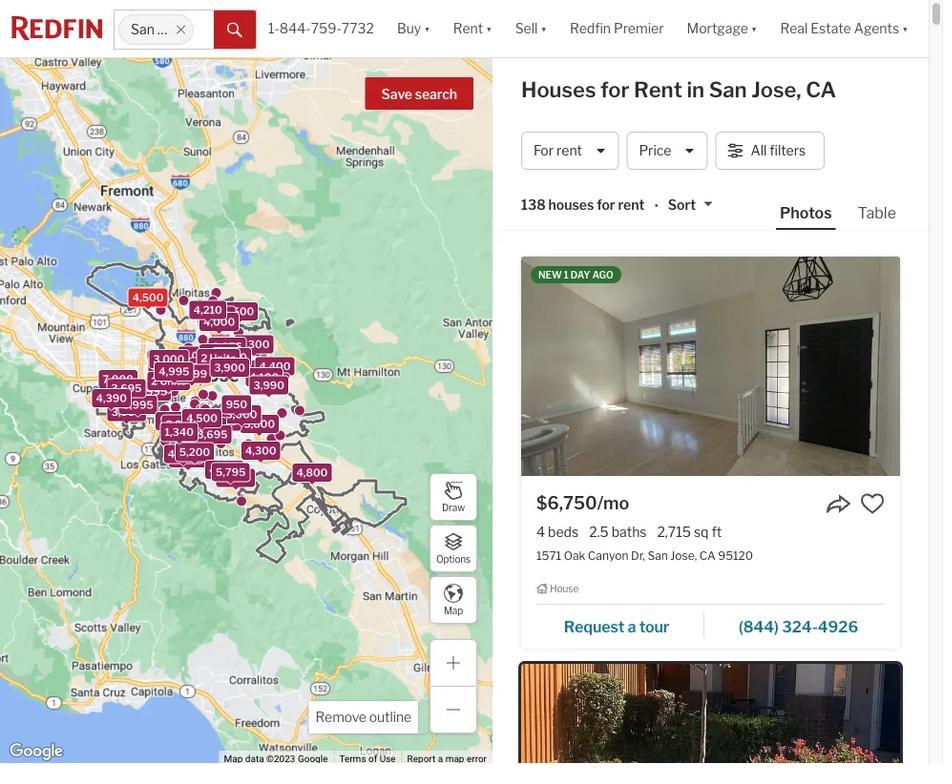 Task type: locate. For each thing, give the bounding box(es) containing it.
4,390
[[96, 393, 127, 405]]

1 vertical spatial units
[[160, 375, 186, 388]]

2.5 baths
[[589, 524, 647, 541]]

4926
[[818, 618, 859, 636]]

4,250
[[207, 416, 237, 428]]

2.5
[[589, 524, 609, 541]]

▾ for mortgage ▾
[[752, 20, 758, 37]]

0 vertical spatial ca
[[806, 77, 837, 103]]

950
[[226, 399, 247, 411]]

price
[[639, 143, 672, 159]]

0 vertical spatial units
[[210, 352, 236, 365]]

5,795
[[216, 466, 246, 479]]

san for houses for rent in san jose, ca
[[709, 77, 747, 103]]

tour
[[640, 618, 670, 636]]

0 vertical spatial san
[[131, 21, 155, 38]]

jose,
[[752, 77, 802, 103], [671, 549, 697, 563]]

rent inside dropdown button
[[453, 20, 483, 37]]

jose, down 2,715 sq ft
[[671, 549, 697, 563]]

▾ right 'mortgage' on the top right of page
[[752, 20, 758, 37]]

3,000
[[182, 350, 214, 363], [153, 354, 185, 366], [226, 409, 257, 421]]

san
[[131, 21, 155, 38], [709, 77, 747, 103], [648, 549, 668, 563]]

map
[[444, 606, 463, 617]]

1 horizontal spatial units
[[210, 352, 236, 365]]

san right "dr,"
[[648, 549, 668, 563]]

mortgage ▾
[[687, 20, 758, 37]]

remove outline button
[[309, 702, 418, 734]]

0 vertical spatial 3,695
[[111, 382, 142, 395]]

4,100
[[152, 353, 181, 366], [250, 371, 279, 384]]

4,100 right 3,900
[[250, 371, 279, 384]]

2 vertical spatial san
[[648, 549, 668, 563]]

4,300
[[239, 339, 270, 351], [245, 445, 277, 457]]

1 vertical spatial for
[[597, 197, 616, 213]]

for rent button
[[521, 132, 619, 170]]

0 horizontal spatial rent
[[557, 143, 583, 159]]

1 horizontal spatial san
[[648, 549, 668, 563]]

real estate agents ▾ button
[[769, 0, 920, 57]]

•
[[655, 198, 659, 215]]

(844) 324-4926
[[739, 618, 859, 636]]

redfin premier
[[570, 20, 664, 37]]

rent right buy ▾
[[453, 20, 483, 37]]

1-844-759-7732 link
[[268, 20, 374, 37]]

▾ right sell
[[541, 20, 547, 37]]

photo of 1571 oak canyon dr, san jose, ca 95120 image
[[521, 257, 901, 477]]

1 horizontal spatial rent
[[634, 77, 683, 103]]

0 horizontal spatial 2 units
[[151, 375, 186, 388]]

0 horizontal spatial rent
[[453, 20, 483, 37]]

ago
[[593, 269, 614, 281]]

ca for 1571 oak canyon dr, san jose, ca 95120
[[700, 549, 716, 563]]

san right in
[[709, 77, 747, 103]]

1571 oak canyon dr, san jose, ca 95120
[[537, 549, 754, 563]]

2 down 1,480
[[151, 375, 158, 388]]

▾ right buy at the top left
[[424, 20, 430, 37]]

None search field
[[194, 11, 214, 49]]

request a tour button
[[537, 611, 705, 640]]

3,000 down "3,990"
[[226, 409, 257, 421]]

1
[[564, 269, 569, 281]]

7732
[[342, 20, 374, 37]]

4 ▾ from the left
[[752, 20, 758, 37]]

3,850
[[117, 393, 148, 405]]

1 horizontal spatial 2
[[201, 352, 207, 365]]

jose, for dr,
[[671, 549, 697, 563]]

0 vertical spatial 2
[[201, 352, 207, 365]]

3,995 down 1,480
[[137, 386, 167, 398]]

real estate agents ▾ link
[[781, 0, 909, 57]]

4,300 down 3,600 in the bottom left of the page
[[245, 445, 277, 457]]

request a tour
[[564, 618, 670, 636]]

2,800
[[216, 351, 247, 364]]

3,000 up 2,300
[[153, 354, 185, 366]]

5 ▾ from the left
[[903, 20, 909, 37]]

4,100 up 2,300
[[152, 353, 181, 366]]

rent
[[453, 20, 483, 37], [634, 77, 683, 103]]

sq
[[694, 524, 709, 541]]

3,695 left 2,300
[[111, 382, 142, 395]]

1 horizontal spatial 4,100
[[250, 371, 279, 384]]

0 vertical spatial 4,300
[[239, 339, 270, 351]]

$6,750
[[537, 493, 598, 514]]

7,995
[[194, 362, 224, 374]]

in
[[687, 77, 705, 103]]

dr,
[[631, 549, 646, 563]]

mortgage
[[687, 20, 749, 37]]

0 horizontal spatial 4,100
[[152, 353, 181, 366]]

1 horizontal spatial 3,695
[[197, 429, 228, 441]]

2 units
[[201, 352, 236, 365], [151, 375, 186, 388]]

▾ left 'fe' button
[[903, 20, 909, 37]]

0 horizontal spatial san
[[131, 21, 155, 38]]

4,300 up 2,800
[[239, 339, 270, 351]]

1 vertical spatial 3,695
[[197, 429, 228, 441]]

ca down sq
[[700, 549, 716, 563]]

▾
[[424, 20, 430, 37], [486, 20, 492, 37], [541, 20, 547, 37], [752, 20, 758, 37], [903, 20, 909, 37]]

jose, for in
[[752, 77, 802, 103]]

ca down estate
[[806, 77, 837, 103]]

0 vertical spatial 2 units
[[201, 352, 236, 365]]

ca
[[806, 77, 837, 103], [700, 549, 716, 563]]

rent left in
[[634, 77, 683, 103]]

1,340
[[165, 426, 194, 439]]

2 up 2,099
[[201, 352, 207, 365]]

▾ for rent ▾
[[486, 20, 492, 37]]

324-
[[782, 618, 818, 636]]

1,600
[[202, 310, 232, 322]]

1 vertical spatial rent
[[618, 197, 645, 213]]

options
[[436, 554, 471, 566]]

rent right for
[[557, 143, 583, 159]]

0 vertical spatial jose,
[[752, 77, 802, 103]]

0 vertical spatial rent
[[453, 20, 483, 37]]

units
[[210, 352, 236, 365], [160, 375, 186, 388]]

1 horizontal spatial ca
[[806, 77, 837, 103]]

0 vertical spatial 4,100
[[152, 353, 181, 366]]

jose, up all filters
[[752, 77, 802, 103]]

1 vertical spatial ca
[[700, 549, 716, 563]]

2,715 sq ft
[[658, 524, 722, 541]]

0 horizontal spatial ca
[[700, 549, 716, 563]]

rent left •
[[618, 197, 645, 213]]

day
[[571, 269, 591, 281]]

2,300
[[154, 375, 185, 388]]

▾ left sell
[[486, 20, 492, 37]]

1 vertical spatial jose,
[[671, 549, 697, 563]]

buy ▾ button
[[397, 0, 430, 57]]

all filters button
[[716, 132, 825, 170]]

house
[[550, 584, 579, 595]]

price button
[[627, 132, 708, 170]]

for rent
[[534, 143, 583, 159]]

0 vertical spatial rent
[[557, 143, 583, 159]]

buy
[[397, 20, 421, 37]]

options button
[[430, 525, 478, 573]]

a
[[628, 618, 636, 636]]

rent inside button
[[557, 143, 583, 159]]

0 horizontal spatial jose,
[[671, 549, 697, 563]]

0 horizontal spatial 2
[[151, 375, 158, 388]]

photos button
[[776, 202, 854, 230]]

draw
[[442, 503, 465, 514]]

4,650
[[203, 348, 234, 360]]

3,695 down the 4,250 on the left bottom
[[197, 429, 228, 441]]

3,695
[[111, 382, 142, 395], [197, 429, 228, 441]]

1 horizontal spatial rent
[[618, 197, 645, 213]]

remove outline
[[316, 710, 412, 726]]

draw button
[[430, 474, 478, 521]]

san left jose
[[131, 21, 155, 38]]

4,500 up 5,200
[[191, 421, 222, 433]]

3 ▾ from the left
[[541, 20, 547, 37]]

1 horizontal spatial 2 units
[[201, 352, 236, 365]]

2 horizontal spatial san
[[709, 77, 747, 103]]

2 ▾ from the left
[[486, 20, 492, 37]]

buy ▾ button
[[386, 0, 442, 57]]

save search button
[[365, 77, 474, 110]]

1571
[[537, 549, 562, 563]]

1 horizontal spatial jose,
[[752, 77, 802, 103]]

3,795
[[256, 377, 286, 389]]

1 ▾ from the left
[[424, 20, 430, 37]]

rent ▾ button
[[442, 0, 504, 57]]

1 vertical spatial san
[[709, 77, 747, 103]]



Task type: vqa. For each thing, say whether or not it's contained in the screenshot.
AGO
yes



Task type: describe. For each thing, give the bounding box(es) containing it.
(844)
[[739, 618, 779, 636]]

4 beds
[[537, 524, 579, 541]]

3,600
[[244, 418, 275, 431]]

table button
[[854, 202, 901, 228]]

ca for houses for rent in san jose, ca
[[806, 77, 837, 103]]

for
[[534, 143, 554, 159]]

1,480
[[152, 361, 182, 373]]

for inside 138 houses for rent •
[[597, 197, 616, 213]]

favorite button image
[[861, 492, 885, 517]]

1 vertical spatial 4,300
[[245, 445, 277, 457]]

real
[[781, 20, 808, 37]]

3,375
[[212, 341, 242, 353]]

0 horizontal spatial 3,695
[[111, 382, 142, 395]]

map region
[[0, 42, 614, 765]]

1 vertical spatial rent
[[634, 77, 683, 103]]

table
[[858, 203, 897, 222]]

/mo
[[598, 493, 630, 514]]

houses
[[549, 197, 594, 213]]

4,500 up 1,340
[[186, 413, 218, 425]]

favorite button checkbox
[[861, 492, 885, 517]]

ft
[[712, 524, 722, 541]]

oak
[[564, 549, 586, 563]]

3,049
[[159, 415, 190, 428]]

submit search image
[[227, 23, 243, 38]]

outline
[[369, 710, 412, 726]]

mortgage ▾ button
[[687, 0, 758, 57]]

▾ inside dropdown button
[[903, 20, 909, 37]]

houses
[[521, 77, 596, 103]]

4,210
[[194, 304, 222, 317]]

▾ for buy ▾
[[424, 20, 430, 37]]

4
[[537, 524, 545, 541]]

844-
[[280, 20, 311, 37]]

fe button
[[920, 0, 944, 57]]

real estate agents ▾
[[781, 20, 909, 37]]

sell
[[515, 20, 538, 37]]

3,995 down 7,000 at left
[[123, 399, 154, 412]]

google image
[[5, 740, 68, 765]]

sell ▾ button
[[504, 0, 559, 57]]

5,500
[[223, 305, 254, 318]]

5,200
[[179, 446, 210, 459]]

jose
[[157, 21, 186, 38]]

baths
[[612, 524, 647, 541]]

new 1 day ago
[[539, 269, 614, 281]]

7,000
[[103, 373, 134, 386]]

sell ▾
[[515, 20, 547, 37]]

4,400
[[259, 361, 291, 373]]

photo of 4112 feafel ct, san jose, ca 95134 image
[[521, 665, 901, 765]]

photos
[[780, 203, 832, 222]]

4,995
[[159, 366, 190, 378]]

4,850
[[220, 472, 251, 485]]

3,000 up 2,099
[[182, 350, 214, 363]]

fe
[[932, 20, 944, 37]]

4,800
[[296, 467, 328, 479]]

2,099
[[177, 368, 207, 381]]

filters
[[770, 143, 806, 159]]

remove san jose image
[[175, 24, 187, 35]]

rent ▾ button
[[453, 0, 492, 57]]

1 vertical spatial 2
[[151, 375, 158, 388]]

3,995 down 3,850
[[111, 406, 142, 419]]

san for 1571 oak canyon dr, san jose, ca 95120
[[648, 549, 668, 563]]

save search
[[382, 86, 457, 103]]

estate
[[811, 20, 852, 37]]

map button
[[430, 577, 478, 625]]

1 vertical spatial 4,100
[[250, 371, 279, 384]]

0 vertical spatial for
[[601, 77, 630, 103]]

sell ▾ button
[[515, 0, 547, 57]]

canyon
[[588, 549, 629, 563]]

mortgage ▾ button
[[676, 0, 769, 57]]

redfin premier button
[[559, 0, 676, 57]]

beds
[[548, 524, 579, 541]]

95120
[[718, 549, 754, 563]]

(844) 324-4926 link
[[705, 609, 885, 642]]

premier
[[614, 20, 664, 37]]

4,000
[[203, 316, 235, 329]]

3,255
[[166, 419, 196, 431]]

2,715
[[658, 524, 691, 541]]

all filters
[[751, 143, 806, 159]]

rent inside 138 houses for rent •
[[618, 197, 645, 213]]

rent ▾
[[453, 20, 492, 37]]

3,900
[[214, 362, 245, 374]]

4,500 down 1,340
[[168, 448, 199, 461]]

remove
[[316, 710, 367, 726]]

4,500 left 4,210
[[132, 292, 164, 304]]

3,990
[[254, 380, 285, 392]]

redfin
[[570, 20, 611, 37]]

save
[[382, 86, 413, 103]]

6,750
[[173, 453, 203, 465]]

138 houses for rent •
[[521, 197, 659, 215]]

request
[[564, 618, 625, 636]]

search
[[415, 86, 457, 103]]

▾ for sell ▾
[[541, 20, 547, 37]]

1 vertical spatial 2 units
[[151, 375, 186, 388]]

0 horizontal spatial units
[[160, 375, 186, 388]]

1-
[[268, 20, 280, 37]]

new
[[539, 269, 562, 281]]

$6,750 /mo
[[537, 493, 630, 514]]

agents
[[855, 20, 900, 37]]



